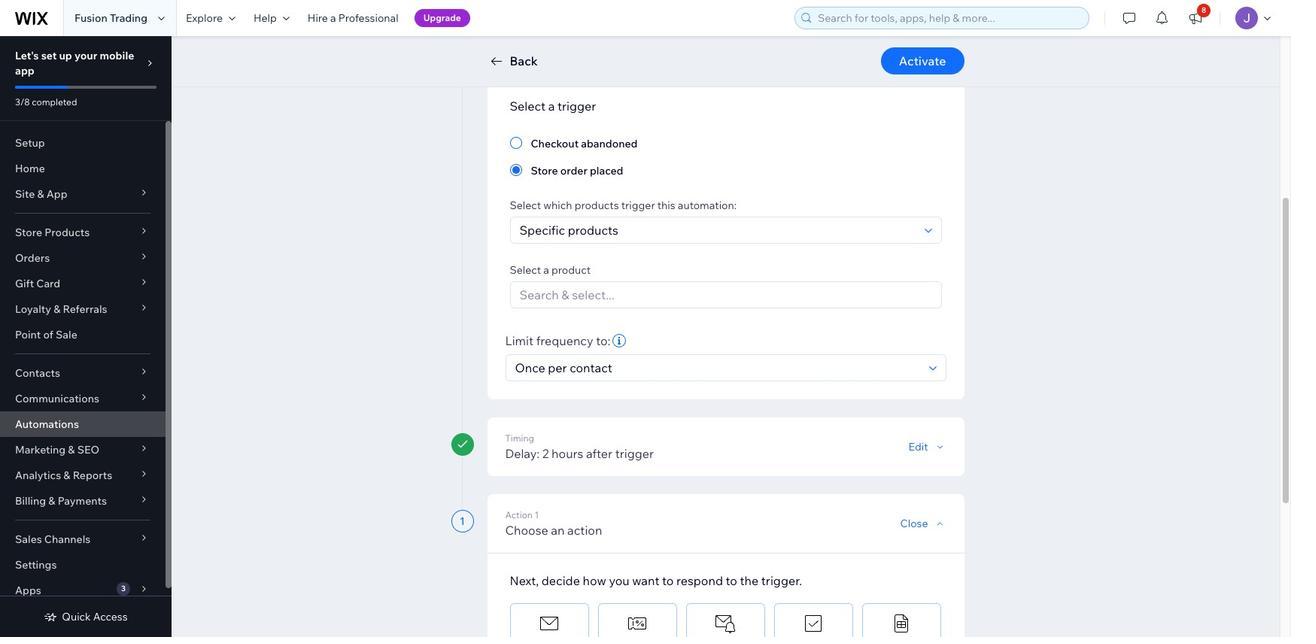 Task type: vqa. For each thing, say whether or not it's contained in the screenshot.
blog overview.dealer.create first post.title Image
no



Task type: describe. For each thing, give the bounding box(es) containing it.
you
[[609, 573, 630, 589]]

3/8 completed
[[15, 96, 77, 108]]

loyalty & referrals
[[15, 303, 107, 316]]

this
[[658, 199, 676, 212]]

timing delay: 2 hours after trigger
[[505, 433, 654, 461]]

store for store order placed
[[531, 164, 558, 178]]

& for marketing
[[68, 443, 75, 457]]

communications
[[15, 392, 99, 406]]

product
[[552, 263, 591, 277]]

checkout abandoned
[[531, 137, 638, 151]]

automations link
[[0, 412, 166, 437]]

decide
[[542, 573, 580, 589]]

a for trigger
[[548, 99, 555, 114]]

wix
[[527, 53, 543, 64]]

card
[[36, 277, 60, 290]]

automation:
[[678, 199, 737, 212]]

after
[[586, 446, 613, 461]]

site & app button
[[0, 181, 166, 207]]

edit
[[909, 440, 928, 454]]

analytics & reports
[[15, 469, 112, 482]]

want
[[632, 573, 660, 589]]

of
[[43, 328, 53, 342]]

0 horizontal spatial 1
[[460, 515, 465, 528]]

a for product
[[544, 263, 549, 277]]

frequency
[[536, 333, 593, 348]]

billing & payments button
[[0, 488, 166, 514]]

site
[[15, 187, 35, 201]]

activate button
[[881, 47, 964, 75]]

marketing
[[15, 443, 66, 457]]

analytics & reports button
[[0, 463, 166, 488]]

gift card
[[15, 277, 60, 290]]

next, decide how you want to respond to the trigger.
[[510, 573, 802, 589]]

order
[[560, 164, 588, 178]]

the
[[740, 573, 759, 589]]

let's set up your mobile app
[[15, 49, 134, 78]]

reports
[[73, 469, 112, 482]]

up
[[59, 49, 72, 62]]

site & app
[[15, 187, 67, 201]]

select a product
[[510, 263, 591, 277]]

an
[[551, 523, 565, 538]]

payments
[[58, 494, 107, 508]]

edit button
[[909, 440, 946, 454]]

& for site
[[37, 187, 44, 201]]

contacts
[[15, 367, 60, 380]]

home
[[15, 162, 45, 175]]

store order placed
[[531, 164, 623, 178]]

select for select which products trigger this automation:
[[510, 199, 541, 212]]

2 to from the left
[[726, 573, 737, 589]]

forms
[[545, 53, 572, 64]]

channels
[[44, 533, 91, 546]]

help
[[254, 11, 277, 25]]

sales channels button
[[0, 527, 166, 552]]

hire a professional link
[[299, 0, 408, 36]]

delay:
[[505, 446, 540, 461]]

let's
[[15, 49, 39, 62]]

fusion
[[75, 11, 107, 25]]

8
[[1202, 5, 1207, 15]]

trigger.
[[761, 573, 802, 589]]

explore
[[186, 11, 223, 25]]

back
[[510, 53, 538, 68]]

Select which products trigger this automation: field
[[515, 217, 920, 243]]

sale
[[56, 328, 77, 342]]

setup link
[[0, 130, 166, 156]]

loyalty & referrals button
[[0, 297, 166, 322]]

how
[[583, 573, 606, 589]]

gift
[[15, 277, 34, 290]]

communications button
[[0, 386, 166, 412]]

store products button
[[0, 220, 166, 245]]

2
[[542, 446, 549, 461]]

point of sale
[[15, 328, 77, 342]]

quick access button
[[44, 610, 128, 624]]

trading
[[110, 11, 148, 25]]

analytics
[[15, 469, 61, 482]]

1 inside action 1 choose an action
[[535, 510, 539, 521]]

products
[[45, 226, 90, 239]]

automations
[[15, 418, 79, 431]]

Select a product field
[[515, 282, 937, 308]]



Task type: locate. For each thing, give the bounding box(es) containing it.
trigger inside timing delay: 2 hours after trigger
[[615, 446, 654, 461]]

category image
[[538, 15, 561, 38], [626, 15, 649, 38], [538, 613, 561, 635], [802, 613, 825, 635]]

& left seo
[[68, 443, 75, 457]]

1 vertical spatial store
[[15, 226, 42, 239]]

store up "orders"
[[15, 226, 42, 239]]

mobile
[[100, 49, 134, 62]]

seo
[[77, 443, 99, 457]]

back button
[[487, 52, 538, 70]]

billing & payments
[[15, 494, 107, 508]]

close
[[901, 517, 928, 531]]

1 horizontal spatial 1
[[535, 510, 539, 521]]

respond
[[677, 573, 723, 589]]

loyalty
[[15, 303, 51, 316]]

set
[[41, 49, 57, 62]]

& left the reports
[[63, 469, 70, 482]]

to:
[[596, 333, 611, 348]]

a for professional
[[330, 11, 336, 25]]

store
[[531, 164, 558, 178], [15, 226, 42, 239]]

0 vertical spatial select
[[510, 99, 546, 114]]

sidebar element
[[0, 36, 172, 637]]

0 vertical spatial store
[[531, 164, 558, 178]]

1 horizontal spatial to
[[726, 573, 737, 589]]

activate
[[899, 53, 946, 68]]

placed
[[590, 164, 623, 178]]

orders button
[[0, 245, 166, 271]]

store down checkout at the top of page
[[531, 164, 558, 178]]

1 to from the left
[[662, 573, 674, 589]]

1 left action
[[460, 515, 465, 528]]

orders
[[15, 251, 50, 265]]

sales channels
[[15, 533, 91, 546]]

select left 'product'
[[510, 263, 541, 277]]

contacts button
[[0, 360, 166, 386]]

None field
[[511, 355, 925, 381]]

a left 'product'
[[544, 263, 549, 277]]

limit
[[505, 333, 534, 348]]

0 horizontal spatial to
[[662, 573, 674, 589]]

to right want
[[662, 573, 674, 589]]

choose
[[505, 523, 548, 538]]

marketing & seo
[[15, 443, 99, 457]]

limit frequency to:
[[505, 333, 611, 348]]

point
[[15, 328, 41, 342]]

fusion trading
[[75, 11, 148, 25]]

abandoned
[[581, 137, 638, 151]]

select a trigger
[[510, 99, 596, 114]]

upgrade button
[[414, 9, 470, 27]]

referrals
[[63, 303, 107, 316]]

quick
[[62, 610, 91, 624]]

1 select from the top
[[510, 99, 546, 114]]

setup
[[15, 136, 45, 150]]

app
[[15, 64, 34, 78]]

close button
[[901, 517, 946, 531]]

option group containing checkout abandoned
[[510, 134, 942, 179]]

upgrade
[[423, 12, 461, 23]]

store inside dropdown button
[[15, 226, 42, 239]]

Search for tools, apps, help & more... field
[[814, 8, 1084, 29]]

2 vertical spatial select
[[510, 263, 541, 277]]

a
[[330, 11, 336, 25], [548, 99, 555, 114], [544, 263, 549, 277]]

2 vertical spatial trigger
[[615, 446, 654, 461]]

to left the
[[726, 573, 737, 589]]

0 vertical spatial trigger
[[558, 99, 596, 114]]

&
[[37, 187, 44, 201], [54, 303, 60, 316], [68, 443, 75, 457], [63, 469, 70, 482], [48, 494, 55, 508]]

to
[[662, 573, 674, 589], [726, 573, 737, 589]]

app
[[46, 187, 67, 201]]

products
[[575, 199, 619, 212]]

hire
[[308, 11, 328, 25]]

trigger right after
[[615, 446, 654, 461]]

settings
[[15, 558, 57, 572]]

completed
[[32, 96, 77, 108]]

select down back
[[510, 99, 546, 114]]

help button
[[245, 0, 299, 36]]

& right loyalty
[[54, 303, 60, 316]]

0 horizontal spatial store
[[15, 226, 42, 239]]

professional
[[339, 11, 399, 25]]

a right hire
[[330, 11, 336, 25]]

timing
[[505, 433, 534, 444]]

action
[[567, 523, 602, 538]]

checkout
[[531, 137, 579, 151]]

wix forms
[[527, 53, 572, 64]]

0 vertical spatial a
[[330, 11, 336, 25]]

& inside popup button
[[63, 469, 70, 482]]

1 right action
[[535, 510, 539, 521]]

which
[[544, 199, 572, 212]]

gift card button
[[0, 271, 166, 297]]

action
[[505, 510, 533, 521]]

quick access
[[62, 610, 128, 624]]

select for select a trigger
[[510, 99, 546, 114]]

trigger left this
[[621, 199, 655, 212]]

1 vertical spatial select
[[510, 199, 541, 212]]

& for analytics
[[63, 469, 70, 482]]

a up checkout at the top of page
[[548, 99, 555, 114]]

& for billing
[[48, 494, 55, 508]]

action 1 choose an action
[[505, 510, 602, 538]]

& right site
[[37, 187, 44, 201]]

home link
[[0, 156, 166, 181]]

& right billing
[[48, 494, 55, 508]]

3/8
[[15, 96, 30, 108]]

1 vertical spatial trigger
[[621, 199, 655, 212]]

1 vertical spatial a
[[548, 99, 555, 114]]

select left which
[[510, 199, 541, 212]]

& for loyalty
[[54, 303, 60, 316]]

trigger up checkout abandoned
[[558, 99, 596, 114]]

apps
[[15, 584, 41, 598]]

marketing & seo button
[[0, 437, 166, 463]]

category image
[[714, 15, 737, 38], [626, 613, 649, 635], [714, 613, 737, 635], [890, 613, 913, 635]]

2 select from the top
[[510, 199, 541, 212]]

1 horizontal spatial store
[[531, 164, 558, 178]]

billing
[[15, 494, 46, 508]]

sales
[[15, 533, 42, 546]]

hours
[[552, 446, 584, 461]]

hire a professional
[[308, 11, 399, 25]]

select which products trigger this automation:
[[510, 199, 737, 212]]

3 select from the top
[[510, 263, 541, 277]]

store products
[[15, 226, 90, 239]]

store for store products
[[15, 226, 42, 239]]

select
[[510, 99, 546, 114], [510, 199, 541, 212], [510, 263, 541, 277]]

option group
[[510, 134, 942, 179]]

select for select a product
[[510, 263, 541, 277]]

next,
[[510, 573, 539, 589]]

2 vertical spatial a
[[544, 263, 549, 277]]

settings link
[[0, 552, 166, 578]]



